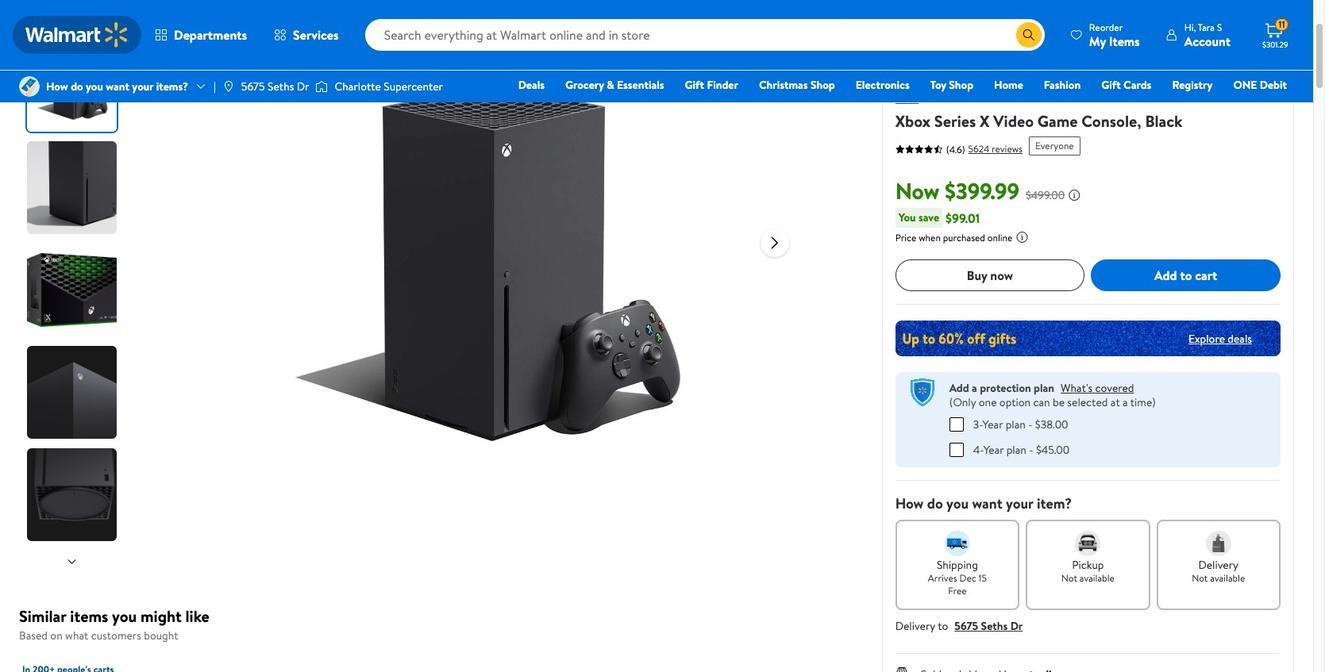 Task type: describe. For each thing, give the bounding box(es) containing it.
now
[[895, 175, 940, 206]]

items
[[1109, 32, 1140, 50]]

you for how do you want your items?
[[86, 79, 103, 94]]

intent image for delivery image
[[1206, 531, 1231, 556]]

deals
[[518, 77, 545, 93]]

up to sixty percent off deals. shop now. image
[[895, 321, 1281, 356]]

services
[[293, 26, 339, 44]]

grocery & essentials link
[[558, 76, 671, 94]]

charlotte supercenter
[[335, 79, 443, 94]]

plan inside add a protection plan what's covered (only one option can be selected at a time)
[[1034, 380, 1054, 396]]

toy
[[930, 77, 946, 93]]

similar items you might like based on what customers bought
[[19, 606, 209, 644]]

year for 3-
[[983, 416, 1003, 432]]

grocery
[[565, 77, 604, 93]]

 image for how
[[19, 76, 40, 97]]

when
[[919, 231, 941, 245]]

(only
[[949, 395, 976, 410]]

walmart image
[[25, 22, 129, 48]]

game
[[1038, 110, 1078, 132]]

view
[[252, 33, 276, 48]]

legal information image
[[1016, 231, 1028, 244]]

value,
[[1076, 10, 1103, 26]]

electronics link
[[849, 76, 917, 94]]

 image for 5675
[[222, 80, 235, 93]]

you save $99.01
[[898, 209, 980, 227]]

$38.00
[[1035, 416, 1068, 432]]

on
[[50, 628, 62, 644]]

deals link
[[511, 76, 552, 94]]

11
[[1278, 18, 1285, 31]]

search icon image
[[1022, 29, 1035, 41]]

- for $38.00
[[1028, 416, 1032, 432]]

black
[[1145, 110, 1182, 132]]

$301.29
[[1262, 39, 1288, 50]]

what's
[[1061, 380, 1093, 396]]

(4.6)
[[946, 143, 965, 156]]

explore
[[1188, 331, 1225, 347]]

toy shop link
[[923, 76, 981, 94]]

shop for christmas shop
[[811, 77, 835, 93]]

might
[[141, 606, 182, 627]]

3-
[[973, 416, 983, 432]]

Search search field
[[365, 19, 1045, 51]]

you for how do you want your item?
[[946, 493, 969, 513]]

xbox series x video game console, black - image 1 of 7 image
[[27, 39, 120, 132]]

add to cart button
[[1091, 260, 1281, 291]]

your for item?
[[1006, 493, 1033, 513]]

one debit link
[[1226, 76, 1294, 94]]

series
[[934, 110, 976, 132]]

home
[[994, 77, 1023, 93]]

$399.99
[[945, 175, 1019, 206]]

price when purchased online
[[895, 231, 1013, 245]]

online
[[987, 231, 1013, 245]]

reduced price
[[963, 67, 1023, 80]]

3d
[[290, 33, 304, 48]]

plan for $45.00
[[1006, 442, 1026, 458]]

seller
[[922, 67, 944, 80]]

xbox series x video game console, black - image 3 of 7 image
[[27, 244, 120, 337]]

fashion link
[[1037, 76, 1088, 94]]

(4.6) 5624 reviews
[[946, 142, 1023, 156]]

registry
[[1172, 77, 1213, 93]]

do for how do you want your items?
[[71, 79, 83, 94]]

arrives
[[928, 571, 957, 585]]

view in 3d
[[252, 33, 304, 48]]

can
[[1033, 395, 1050, 410]]

what
[[65, 628, 88, 644]]

gift for gift finder
[[685, 77, 704, 93]]

xbox link
[[895, 91, 919, 106]]

wpp logo image
[[908, 379, 937, 407]]

available for delivery
[[1210, 571, 1245, 585]]

|
[[214, 79, 216, 94]]

1 vertical spatial seths
[[981, 618, 1008, 634]]

charlotte
[[335, 79, 381, 94]]

4-
[[973, 442, 983, 458]]

reviewers highlighted: graphics, value, play
[[919, 10, 1126, 26]]

to for add
[[1180, 267, 1192, 284]]

how do you want your items?
[[46, 79, 188, 94]]

year for 4-
[[983, 442, 1004, 458]]

christmas shop
[[759, 77, 835, 93]]

$45.00
[[1036, 442, 1070, 458]]

want for item?
[[972, 493, 1002, 513]]

to for delivery
[[938, 618, 948, 634]]

$499.00
[[1026, 187, 1065, 203]]

add to favorites list, xbox series x video game console, black image
[[825, 7, 844, 27]]

shipping
[[937, 557, 978, 573]]

next media item image
[[765, 233, 784, 252]]

3-Year plan - $38.00 checkbox
[[949, 417, 964, 431]]

4-year plan - $45.00
[[973, 442, 1070, 458]]

what's covered button
[[1061, 380, 1134, 396]]

available for pickup
[[1080, 571, 1115, 585]]

how do you want your item?
[[895, 493, 1072, 513]]

departments button
[[141, 16, 260, 54]]

one debit walmart+
[[1233, 77, 1287, 115]]

reorder
[[1089, 20, 1123, 34]]

items
[[70, 606, 108, 627]]

want for items?
[[106, 79, 129, 94]]

home link
[[987, 76, 1030, 94]]

free
[[948, 584, 967, 597]]

departments
[[174, 26, 247, 44]]

gift for gift cards
[[1101, 77, 1121, 93]]

1 xbox from the top
[[895, 91, 919, 106]]

5624
[[968, 142, 989, 156]]

do for how do you want your item?
[[927, 493, 943, 513]]

christmas
[[759, 77, 808, 93]]



Task type: locate. For each thing, give the bounding box(es) containing it.
- for $45.00
[[1029, 442, 1033, 458]]

1 available from the left
[[1080, 571, 1115, 585]]

grocery & essentials
[[565, 77, 664, 93]]

account
[[1184, 32, 1231, 50]]

2 shop from the left
[[949, 77, 973, 93]]

s
[[1217, 20, 1222, 34]]

1 vertical spatial xbox
[[895, 110, 931, 132]]

gift cards link
[[1094, 76, 1159, 94]]

reduced
[[963, 67, 1000, 80]]

year down one
[[983, 416, 1003, 432]]

xbox series x video game console, black - image 2 of 7 image
[[27, 141, 120, 234]]

0 horizontal spatial shop
[[811, 77, 835, 93]]

1 vertical spatial you
[[946, 493, 969, 513]]

like
[[185, 606, 209, 627]]

0 horizontal spatial add
[[949, 380, 969, 396]]

items?
[[156, 79, 188, 94]]

plan for $38.00
[[1006, 416, 1026, 432]]

 image down walmart image
[[19, 76, 40, 97]]

finder
[[707, 77, 738, 93]]

available inside delivery not available
[[1210, 571, 1245, 585]]

xbox down best
[[895, 91, 919, 106]]

1 horizontal spatial 5675
[[955, 618, 978, 634]]

1 horizontal spatial add
[[1154, 267, 1177, 284]]

1 vertical spatial do
[[927, 493, 943, 513]]

not for delivery
[[1192, 571, 1208, 585]]

supercenter
[[384, 79, 443, 94]]

your left item?
[[1006, 493, 1033, 513]]

0 vertical spatial add
[[1154, 267, 1177, 284]]

5675 down free
[[955, 618, 978, 634]]

pickup
[[1072, 557, 1104, 573]]

0 horizontal spatial dr
[[297, 79, 309, 94]]

0 horizontal spatial  image
[[19, 76, 40, 97]]

your for items?
[[132, 79, 153, 94]]

0 vertical spatial seths
[[268, 79, 294, 94]]

explore deals
[[1188, 331, 1252, 347]]

2 horizontal spatial  image
[[316, 79, 328, 94]]

delivery
[[1198, 557, 1239, 573], [895, 618, 935, 634]]

5675
[[241, 79, 265, 94], [955, 618, 978, 634]]

save
[[918, 210, 939, 225]]

not down intent image for delivery
[[1192, 571, 1208, 585]]

0 vertical spatial 5675
[[241, 79, 265, 94]]

5675 right |
[[241, 79, 265, 94]]

2 not from the left
[[1192, 571, 1208, 585]]

available
[[1080, 571, 1115, 585], [1210, 571, 1245, 585]]

2 horizontal spatial you
[[946, 493, 969, 513]]

not
[[1061, 571, 1077, 585], [1192, 571, 1208, 585]]

1 horizontal spatial dr
[[1010, 618, 1023, 634]]

0 vertical spatial dr
[[297, 79, 309, 94]]

how for how do you want your items?
[[46, 79, 68, 94]]

1 vertical spatial delivery
[[895, 618, 935, 634]]

covered
[[1095, 380, 1134, 396]]

seths down 15
[[981, 618, 1008, 634]]

add left one
[[949, 380, 969, 396]]

to inside add to cart button
[[1180, 267, 1192, 284]]

 image left charlotte
[[316, 79, 328, 94]]

you up the customers
[[112, 606, 137, 627]]

best seller
[[902, 67, 944, 80]]

-
[[1028, 416, 1032, 432], [1029, 442, 1033, 458]]

2 vertical spatial you
[[112, 606, 137, 627]]

you inside similar items you might like based on what customers bought
[[112, 606, 137, 627]]

1 horizontal spatial how
[[895, 493, 924, 513]]

1 horizontal spatial your
[[1006, 493, 1033, 513]]

bought
[[144, 628, 178, 644]]

you up intent image for shipping
[[946, 493, 969, 513]]

explore deals link
[[1182, 324, 1258, 353]]

delivery down arrives
[[895, 618, 935, 634]]

 image for charlotte
[[316, 79, 328, 94]]

shop right toy
[[949, 77, 973, 93]]

a left one
[[972, 380, 977, 396]]

shop inside 'link'
[[811, 77, 835, 93]]

xbox xbox series x video game console, black
[[895, 91, 1182, 132]]

to left cart
[[1180, 267, 1192, 284]]

1 horizontal spatial  image
[[222, 80, 235, 93]]

1 vertical spatial add
[[949, 380, 969, 396]]

0 horizontal spatial not
[[1061, 571, 1077, 585]]

christmas shop link
[[752, 76, 842, 94]]

play
[[1106, 10, 1126, 26]]

0 horizontal spatial want
[[106, 79, 129, 94]]

plan
[[1034, 380, 1054, 396], [1006, 416, 1026, 432], [1006, 442, 1026, 458]]

0 horizontal spatial delivery
[[895, 618, 935, 634]]

next image image
[[66, 555, 78, 568]]

0 horizontal spatial available
[[1080, 571, 1115, 585]]

1 horizontal spatial want
[[972, 493, 1002, 513]]

0 vertical spatial do
[[71, 79, 83, 94]]

intent image for shipping image
[[945, 531, 970, 556]]

how
[[46, 79, 68, 94], [895, 493, 924, 513]]

add for add to cart
[[1154, 267, 1177, 284]]

delivery for not
[[1198, 557, 1239, 573]]

add
[[1154, 267, 1177, 284], [949, 380, 969, 396]]

Walmart Site-Wide search field
[[365, 19, 1045, 51]]

available down intent image for delivery
[[1210, 571, 1245, 585]]

zoom image modal image
[[825, 42, 844, 61]]

$99.01
[[946, 209, 980, 227]]

reorder my items
[[1089, 20, 1140, 50]]

cart
[[1195, 267, 1217, 284]]

cards
[[1123, 77, 1151, 93]]

plan down 3-year plan - $38.00
[[1006, 442, 1026, 458]]

2 vertical spatial plan
[[1006, 442, 1026, 458]]

1 vertical spatial how
[[895, 493, 924, 513]]

based
[[19, 628, 48, 644]]

customers
[[91, 628, 141, 644]]

how for how do you want your item?
[[895, 493, 924, 513]]

available inside the pickup not available
[[1080, 571, 1115, 585]]

buy now button
[[895, 260, 1085, 291]]

add inside button
[[1154, 267, 1177, 284]]

hi,
[[1184, 20, 1196, 34]]

3-year plan - $38.00
[[973, 416, 1068, 432]]

delivery to 5675 seths dr
[[895, 618, 1023, 634]]

registry link
[[1165, 76, 1220, 94]]

1 vertical spatial your
[[1006, 493, 1033, 513]]

xbox series x video game console, black - image 5 of 7 image
[[27, 449, 120, 541]]

5624 reviews link
[[965, 142, 1023, 156]]

reviews
[[992, 142, 1023, 156]]

0 vertical spatial to
[[1180, 267, 1192, 284]]

1 vertical spatial want
[[972, 493, 1002, 513]]

delivery for to
[[895, 618, 935, 634]]

services button
[[260, 16, 352, 54]]

- left $38.00
[[1028, 416, 1032, 432]]

want down 4-
[[972, 493, 1002, 513]]

5675 seths dr button
[[955, 618, 1023, 634]]

1 horizontal spatial available
[[1210, 571, 1245, 585]]

 image
[[19, 76, 40, 97], [316, 79, 328, 94], [222, 80, 235, 93]]

1 horizontal spatial do
[[927, 493, 943, 513]]

0 horizontal spatial 5675
[[241, 79, 265, 94]]

gift finder link
[[678, 76, 745, 94]]

you
[[898, 210, 916, 225]]

0 horizontal spatial gift
[[685, 77, 704, 93]]

not inside the pickup not available
[[1061, 571, 1077, 585]]

essentials
[[617, 77, 664, 93]]

0 horizontal spatial your
[[132, 79, 153, 94]]

1 horizontal spatial you
[[112, 606, 137, 627]]

now $399.99
[[895, 175, 1019, 206]]

1 not from the left
[[1061, 571, 1077, 585]]

shop down zoom image modal
[[811, 77, 835, 93]]

xbox series x video game console, black - image 4 of 7 image
[[27, 346, 120, 439]]

add inside add a protection plan what's covered (only one option can be selected at a time)
[[949, 380, 969, 396]]

2 gift from the left
[[1101, 77, 1121, 93]]

1 horizontal spatial gift
[[1101, 77, 1121, 93]]

- left $45.00
[[1029, 442, 1033, 458]]

plan down option
[[1006, 416, 1026, 432]]

1 horizontal spatial seths
[[981, 618, 1008, 634]]

0 vertical spatial xbox
[[895, 91, 919, 106]]

1 vertical spatial to
[[938, 618, 948, 634]]

time)
[[1130, 395, 1156, 410]]

4-Year plan - $45.00 checkbox
[[949, 443, 964, 457]]

0 horizontal spatial to
[[938, 618, 948, 634]]

xbox series x video game console, black image
[[240, 0, 748, 507]]

1 vertical spatial plan
[[1006, 416, 1026, 432]]

5675 seths dr
[[241, 79, 309, 94]]

0 vertical spatial your
[[132, 79, 153, 94]]

2 xbox from the top
[[895, 110, 931, 132]]

year
[[983, 416, 1003, 432], [983, 442, 1004, 458]]

0 vertical spatial -
[[1028, 416, 1032, 432]]

not down intent image for pickup
[[1061, 571, 1077, 585]]

add a protection plan what's covered (only one option can be selected at a time)
[[949, 380, 1156, 410]]

add to cart
[[1154, 267, 1217, 284]]

delivery down intent image for delivery
[[1198, 557, 1239, 573]]

fashion
[[1044, 77, 1081, 93]]

not inside delivery not available
[[1192, 571, 1208, 585]]

0 horizontal spatial seths
[[268, 79, 294, 94]]

add for add a protection plan what's covered (only one option can be selected at a time)
[[949, 380, 969, 396]]

2 available from the left
[[1210, 571, 1245, 585]]

gift finder
[[685, 77, 738, 93]]

0 horizontal spatial do
[[71, 79, 83, 94]]

1 gift from the left
[[685, 77, 704, 93]]

0 vertical spatial delivery
[[1198, 557, 1239, 573]]

delivery inside delivery not available
[[1198, 557, 1239, 573]]

1 horizontal spatial delivery
[[1198, 557, 1239, 573]]

1 vertical spatial dr
[[1010, 618, 1023, 634]]

intent image for pickup image
[[1075, 531, 1101, 556]]

video
[[993, 110, 1034, 132]]

1 vertical spatial -
[[1029, 442, 1033, 458]]

1 vertical spatial year
[[983, 442, 1004, 458]]

0 vertical spatial you
[[86, 79, 103, 94]]

0 horizontal spatial how
[[46, 79, 68, 94]]

available down intent image for pickup
[[1080, 571, 1115, 585]]

1 vertical spatial 5675
[[955, 618, 978, 634]]

everyone
[[1035, 139, 1074, 152]]

0 horizontal spatial you
[[86, 79, 103, 94]]

you
[[86, 79, 103, 94], [946, 493, 969, 513], [112, 606, 137, 627]]

you for similar items you might like based on what customers bought
[[112, 606, 137, 627]]

1 horizontal spatial shop
[[949, 77, 973, 93]]

1 shop from the left
[[811, 77, 835, 93]]

to down free
[[938, 618, 948, 634]]

a right "at"
[[1123, 395, 1128, 410]]

add left cart
[[1154, 267, 1177, 284]]

0 vertical spatial year
[[983, 416, 1003, 432]]

item?
[[1037, 493, 1072, 513]]

 image right |
[[222, 80, 235, 93]]

do down walmart image
[[71, 79, 83, 94]]

gift left cards
[[1101, 77, 1121, 93]]

in
[[279, 33, 287, 48]]

gift left finder
[[685, 77, 704, 93]]

0 horizontal spatial a
[[972, 380, 977, 396]]

graphics,
[[1030, 10, 1073, 26]]

be
[[1053, 395, 1065, 410]]

plan right option
[[1034, 380, 1054, 396]]

walmart+ link
[[1232, 98, 1294, 116]]

1 horizontal spatial a
[[1123, 395, 1128, 410]]

not for pickup
[[1061, 571, 1077, 585]]

1 horizontal spatial not
[[1192, 571, 1208, 585]]

do up 'shipping' on the bottom right
[[927, 493, 943, 513]]

best
[[902, 67, 920, 80]]

reviewers
[[919, 10, 968, 26]]

learn more about strikethrough prices image
[[1068, 189, 1081, 202]]

now
[[990, 267, 1013, 284]]

delivery not available
[[1192, 557, 1245, 585]]

your left items?
[[132, 79, 153, 94]]

price
[[895, 231, 916, 245]]

you down walmart image
[[86, 79, 103, 94]]

do
[[71, 79, 83, 94], [927, 493, 943, 513]]

0 vertical spatial how
[[46, 79, 68, 94]]

11 $301.29
[[1262, 18, 1288, 50]]

seths down the in
[[268, 79, 294, 94]]

year down 3-year plan - $38.00
[[983, 442, 1004, 458]]

option
[[999, 395, 1031, 410]]

want left items?
[[106, 79, 129, 94]]

shop for toy shop
[[949, 77, 973, 93]]

1 horizontal spatial to
[[1180, 267, 1192, 284]]

0 vertical spatial want
[[106, 79, 129, 94]]

&
[[607, 77, 614, 93]]

xbox down xbox link
[[895, 110, 931, 132]]

0 vertical spatial plan
[[1034, 380, 1054, 396]]

purchased
[[943, 231, 985, 245]]

deals
[[1228, 331, 1252, 347]]

15
[[979, 571, 987, 585]]



Task type: vqa. For each thing, say whether or not it's contained in the screenshot.
Not within Delivery Not available
yes



